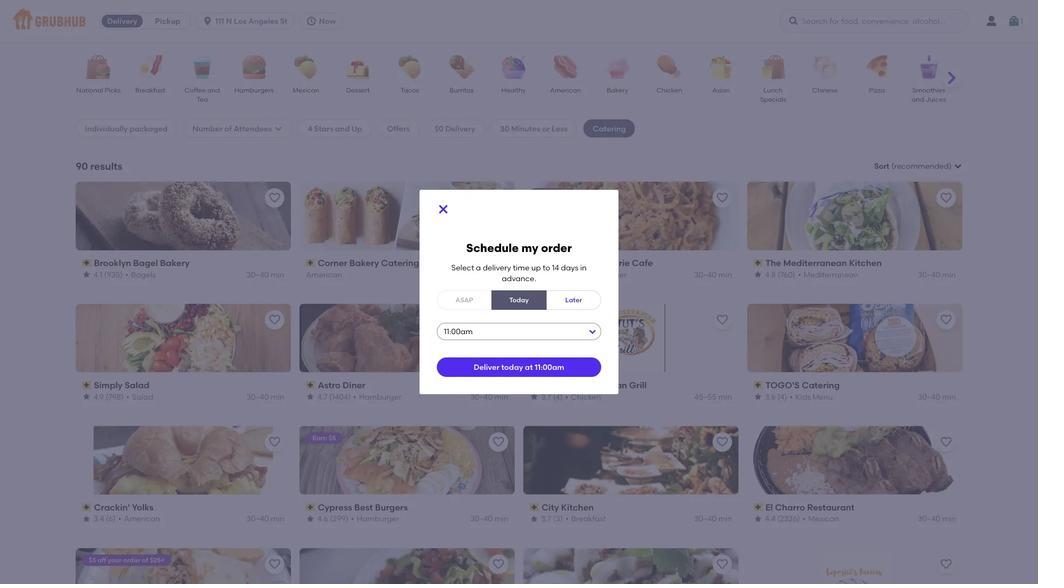Task type: describe. For each thing, give the bounding box(es) containing it.
111 n los angeles st
[[215, 17, 288, 26]]

subscription pass image for amandine patisserie cafe
[[530, 259, 540, 267]]

30–40 min for el charro restaurant
[[919, 514, 957, 524]]

subscription pass image for togo's catering
[[754, 381, 764, 389]]

(760)
[[778, 270, 796, 279]]

4.4 (2326)
[[766, 514, 801, 524]]

n
[[226, 17, 232, 26]]

deliver today at 11:00am button
[[437, 358, 602, 377]]

30–40 for cypress best burgers
[[471, 514, 493, 524]]

number
[[193, 124, 223, 133]]

2 vertical spatial and
[[335, 124, 350, 133]]

off
[[98, 557, 106, 564]]

national
[[76, 86, 103, 94]]

subscription pass image for the mediterranean kitchen
[[754, 259, 764, 267]]

subscription pass image for corner bakery catering
[[306, 259, 316, 267]]

select a delivery time up to 14 days in advance.
[[452, 263, 587, 283]]

star icon image for city kitchen
[[530, 515, 539, 523]]

simply salad
[[94, 380, 150, 391]]

4 stars and up
[[308, 124, 363, 133]]

city kitchen link
[[530, 501, 733, 514]]

subscription pass image for brooklyn bagel bakery
[[82, 259, 92, 267]]

leporini's paninis logo image
[[821, 548, 890, 584]]

brooklyn bagel bakery
[[94, 258, 190, 268]]

select
[[452, 263, 475, 272]]

a
[[476, 263, 481, 272]]

1 vertical spatial kitchen
[[562, 502, 594, 513]]

1 horizontal spatial mexican
[[809, 514, 840, 524]]

• breakfast
[[566, 514, 607, 524]]

astro diner
[[318, 380, 366, 391]]

3.7 for 3.7 (3)
[[542, 514, 552, 524]]

chinese image
[[807, 55, 845, 79]]

$5 for cypress best burgers
[[329, 434, 336, 442]]

healthy image
[[495, 55, 533, 79]]

30–40 for crackin' yolks
[[247, 514, 269, 524]]

3.4 (6)
[[94, 514, 116, 524]]

30–40 min for astro diner
[[471, 392, 509, 401]]

(4) for 3.6 (4)
[[778, 392, 788, 401]]

4
[[308, 124, 313, 133]]

mexican image
[[287, 55, 325, 79]]

• chicken
[[566, 392, 601, 401]]

$0
[[435, 124, 444, 133]]

30–40 min for brooklyn bagel bakery
[[247, 270, 285, 279]]

30–40 for simply salad
[[247, 392, 269, 401]]

coffee
[[185, 86, 206, 94]]

• hamburger for patisserie
[[579, 270, 627, 279]]

advance.
[[502, 274, 537, 283]]

subscription pass image for simply salad
[[82, 381, 92, 389]]

(6)
[[106, 514, 116, 524]]

el charro restaurant link
[[754, 501, 957, 514]]

4.7 (2899)
[[542, 270, 576, 279]]

30–40 min for cypress best burgers
[[471, 514, 509, 524]]

salad for • salad
[[132, 392, 153, 401]]

14
[[553, 263, 560, 272]]

1 vertical spatial catering
[[381, 258, 420, 268]]

city kitchen
[[542, 502, 594, 513]]

(935)
[[104, 270, 123, 279]]

lunch specials image
[[755, 55, 793, 79]]

yolks
[[132, 502, 154, 513]]

star icon image for togo's catering
[[754, 393, 763, 401]]

hamburger for diner
[[359, 392, 402, 401]]

(1404)
[[330, 392, 351, 401]]

• for the mediterranean kitchen
[[799, 270, 802, 279]]

cypress
[[318, 502, 353, 513]]

min for city kitchen
[[719, 514, 733, 524]]

111
[[215, 17, 224, 26]]

number of attendees
[[193, 124, 272, 133]]

subscription pass image for city kitchen
[[530, 504, 540, 511]]

individually
[[85, 124, 128, 133]]

2 horizontal spatial bakery
[[607, 86, 629, 94]]

star icon image for brooklyn bagel bakery
[[82, 270, 91, 279]]

1 horizontal spatial bakery
[[350, 258, 379, 268]]

minutes
[[512, 124, 541, 133]]

• for crackin' yolks
[[118, 514, 121, 524]]

lunch
[[764, 86, 783, 94]]

corner
[[318, 258, 348, 268]]

the mediterranean kitchen link
[[754, 257, 957, 269]]

star icon image for crackin' yolks
[[82, 515, 91, 523]]

30–40 min for corner bakery catering
[[471, 270, 509, 279]]

asian
[[713, 86, 731, 94]]

mediterranean for tut's
[[564, 380, 628, 391]]

2 vertical spatial catering
[[803, 380, 841, 391]]

in
[[581, 263, 587, 272]]

30–40 for corner bakery catering
[[471, 270, 493, 279]]

$25+
[[150, 557, 165, 564]]

30–40 for the mediterranean kitchen
[[919, 270, 941, 279]]

pizza
[[870, 86, 886, 94]]

and for coffee and tea
[[208, 86, 220, 94]]

delivery inside delivery button
[[107, 17, 137, 26]]

best
[[355, 502, 373, 513]]

subscription pass image for astro diner
[[306, 381, 316, 389]]

1 horizontal spatial svg image
[[274, 124, 283, 133]]

angeles
[[248, 17, 279, 26]]

• salad
[[126, 392, 153, 401]]

asian image
[[703, 55, 741, 79]]

today
[[510, 296, 529, 304]]

4.9
[[94, 392, 104, 401]]

coffee and tea image
[[183, 55, 221, 79]]

save this restaurant image for togo's catering
[[940, 314, 953, 327]]

schedule
[[467, 241, 519, 255]]

111 n los angeles st button
[[195, 12, 299, 30]]

3.7 (3)
[[542, 514, 563, 524]]

astro
[[318, 380, 341, 391]]

less
[[552, 124, 568, 133]]

(2899)
[[554, 270, 576, 279]]

later button
[[547, 291, 602, 310]]

0 horizontal spatial of
[[142, 557, 148, 564]]

3.4
[[94, 514, 104, 524]]

tut's mediterranean grill logo image
[[597, 304, 666, 373]]

• for astro diner
[[354, 392, 357, 401]]

0 horizontal spatial american
[[124, 514, 160, 524]]

grill
[[630, 380, 647, 391]]

brooklyn
[[94, 258, 131, 268]]

1 horizontal spatial order
[[542, 241, 572, 255]]

attendees
[[234, 124, 272, 133]]

1 vertical spatial breakfast
[[572, 514, 607, 524]]

earn $5 for amandine patisserie cafe
[[537, 190, 560, 198]]

0 horizontal spatial svg image
[[437, 203, 450, 216]]

0 horizontal spatial order
[[123, 557, 140, 564]]

• for city kitchen
[[566, 514, 569, 524]]

star icon image for el charro restaurant
[[754, 515, 763, 523]]

min for corner bakery catering
[[495, 270, 509, 279]]

smoothies and juices
[[912, 86, 947, 103]]

1 horizontal spatial delivery
[[446, 124, 476, 133]]

el
[[766, 502, 774, 513]]

min for crackin' yolks
[[271, 514, 285, 524]]

offers
[[388, 124, 410, 133]]

burgers
[[375, 502, 408, 513]]

earn for cypress best burgers
[[313, 434, 327, 442]]

• for amandine patisserie cafe
[[579, 270, 582, 279]]

save this restaurant image for el charro restaurant
[[940, 436, 953, 449]]

• for brooklyn bagel bakery
[[125, 270, 128, 279]]

0 horizontal spatial breakfast
[[135, 86, 165, 94]]

earn for amandine patisserie cafe
[[537, 190, 551, 198]]

30–40 for amandine patisserie cafe
[[695, 270, 717, 279]]

days
[[561, 263, 579, 272]]

togo's catering
[[766, 380, 841, 391]]

corner bakery catering link
[[306, 257, 509, 269]]

now button
[[299, 12, 348, 30]]

0 vertical spatial of
[[225, 124, 232, 133]]

tacos image
[[391, 55, 429, 79]]

1
[[1021, 16, 1024, 26]]

burritos image
[[443, 55, 481, 79]]

11:00am
[[535, 363, 565, 372]]

up
[[532, 263, 541, 272]]

at
[[525, 363, 533, 372]]

later
[[566, 296, 583, 304]]

pizza image
[[859, 55, 897, 79]]



Task type: vqa. For each thing, say whether or not it's contained in the screenshot.


Task type: locate. For each thing, give the bounding box(es) containing it.
• for cypress best burgers
[[351, 514, 354, 524]]

subscription pass image left to
[[530, 259, 540, 267]]

4.7 for amandine patisserie cafe
[[542, 270, 552, 279]]

0 vertical spatial $5
[[553, 190, 560, 198]]

4.7 left 14
[[542, 270, 552, 279]]

2 3.7 from the top
[[542, 514, 552, 524]]

astro diner link
[[306, 379, 509, 391]]

los
[[234, 17, 247, 26]]

30 minutes or less
[[501, 124, 568, 133]]

2 horizontal spatial american
[[551, 86, 581, 94]]

30–40 min for simply salad
[[247, 392, 285, 401]]

star icon image left 3.7 (3) on the bottom right of page
[[530, 515, 539, 523]]

and left up
[[335, 124, 350, 133]]

svg image left 111
[[202, 16, 213, 27]]

of right number
[[225, 124, 232, 133]]

today
[[502, 363, 524, 372]]

chicken down chicken image
[[657, 86, 683, 94]]

1 horizontal spatial svg image
[[789, 16, 800, 27]]

• for simply salad
[[126, 392, 129, 401]]

0 vertical spatial breakfast
[[135, 86, 165, 94]]

tea
[[197, 95, 208, 103]]

svg image inside now button
[[306, 16, 317, 27]]

star icon image
[[82, 270, 91, 279], [530, 270, 539, 279], [754, 270, 763, 279], [82, 393, 91, 401], [306, 393, 315, 401], [530, 393, 539, 401], [754, 393, 763, 401], [82, 515, 91, 523], [306, 515, 315, 523], [530, 515, 539, 523], [754, 515, 763, 523]]

min for astro diner
[[495, 392, 509, 401]]

amandine
[[542, 258, 586, 268]]

star icon image left 3.6
[[754, 393, 763, 401]]

hamburger down "burgers" at the bottom left of page
[[357, 514, 400, 524]]

0 vertical spatial 3.7
[[542, 392, 552, 401]]

the
[[766, 258, 782, 268]]

star icon image left 4.1
[[82, 270, 91, 279]]

45–55
[[695, 392, 717, 401]]

star icon image for the mediterranean kitchen
[[754, 270, 763, 279]]

hamburger for patisserie
[[585, 270, 627, 279]]

0 horizontal spatial catering
[[381, 258, 420, 268]]

0 vertical spatial hamburger
[[585, 270, 627, 279]]

0 horizontal spatial earn
[[313, 434, 327, 442]]

30–40 for togo's catering
[[919, 392, 941, 401]]

1 horizontal spatial (4)
[[778, 392, 788, 401]]

30–40 for el charro restaurant
[[919, 514, 941, 524]]

healthy
[[502, 86, 526, 94]]

star icon image left 4.7 (1404)
[[306, 393, 315, 401]]

$0 delivery
[[435, 124, 476, 133]]

mediterranean
[[784, 258, 848, 268], [805, 270, 859, 279], [564, 380, 628, 391]]

3.7 (4)
[[542, 392, 563, 401]]

• hamburger for diner
[[354, 392, 402, 401]]

mediterranean for the
[[784, 258, 848, 268]]

corner bakery catering
[[318, 258, 420, 268]]

national picks image
[[80, 55, 117, 79]]

star icon image for simply salad
[[82, 393, 91, 401]]

chicken image
[[651, 55, 689, 79]]

mexican down mexican "image"
[[293, 86, 320, 94]]

bakery right bagel at left
[[160, 258, 190, 268]]

american
[[551, 86, 581, 94], [306, 270, 342, 279], [124, 514, 160, 524]]

subscription pass image inside crackin' yolks link
[[82, 504, 92, 511]]

subscription pass image left astro
[[306, 381, 316, 389]]

star icon image left 3.4
[[82, 515, 91, 523]]

svg image
[[202, 16, 213, 27], [306, 16, 317, 27], [274, 124, 283, 133]]

subscription pass image inside el charro restaurant link
[[754, 504, 764, 511]]

• american
[[118, 514, 160, 524]]

0 vertical spatial catering
[[593, 124, 626, 133]]

salad inside simply salad link
[[125, 380, 150, 391]]

star icon image left 4.9
[[82, 393, 91, 401]]

0 vertical spatial mexican
[[293, 86, 320, 94]]

3.7
[[542, 392, 552, 401], [542, 514, 552, 524]]

• down the "diner"
[[354, 392, 357, 401]]

min for simply salad
[[271, 392, 285, 401]]

your
[[108, 557, 122, 564]]

subscription pass image left corner
[[306, 259, 316, 267]]

star icon image for amandine patisserie cafe
[[530, 270, 539, 279]]

min for the mediterranean kitchen
[[943, 270, 957, 279]]

4.6 (299)
[[318, 514, 349, 524]]

or
[[543, 124, 550, 133]]

3.7 left (3)
[[542, 514, 552, 524]]

30–40 min for togo's catering
[[919, 392, 957, 401]]

american down corner
[[306, 270, 342, 279]]

0 horizontal spatial chicken
[[571, 392, 601, 401]]

• right (935)
[[125, 270, 128, 279]]

0 vertical spatial american
[[551, 86, 581, 94]]

bakery inside "link"
[[160, 258, 190, 268]]

star icon image for astro diner
[[306, 393, 315, 401]]

star icon image left '4.8' on the top right of the page
[[754, 270, 763, 279]]

1 vertical spatial order
[[123, 557, 140, 564]]

chicken down 'tut's mediterranean grill'
[[571, 392, 601, 401]]

svg image
[[1008, 15, 1021, 28], [789, 16, 800, 27], [437, 203, 450, 216]]

subscription pass image inside the mediterranean kitchen link
[[754, 259, 764, 267]]

dessert image
[[339, 55, 377, 79]]

1 horizontal spatial earn
[[537, 190, 551, 198]]

1 horizontal spatial breakfast
[[572, 514, 607, 524]]

and up tea
[[208, 86, 220, 94]]

hamburger for best
[[357, 514, 400, 524]]

subscription pass image inside amandine patisserie cafe "link"
[[530, 259, 540, 267]]

3.7 for 3.7 (4)
[[542, 392, 552, 401]]

individually packaged
[[85, 124, 168, 133]]

0 vertical spatial order
[[542, 241, 572, 255]]

american down yolks
[[124, 514, 160, 524]]

2 horizontal spatial and
[[912, 95, 925, 103]]

save this restaurant image for corner bakery catering
[[492, 191, 505, 204]]

mediterranean for •
[[805, 270, 859, 279]]

and inside smoothies and juices
[[912, 95, 925, 103]]

tut's mediterranean grill
[[542, 380, 647, 391]]

0 vertical spatial • hamburger
[[579, 270, 627, 279]]

1 (4) from the left
[[554, 392, 563, 401]]

min
[[271, 270, 285, 279], [495, 270, 509, 279], [719, 270, 733, 279], [943, 270, 957, 279], [271, 392, 285, 401], [495, 392, 509, 401], [719, 392, 733, 401], [943, 392, 957, 401], [271, 514, 285, 524], [495, 514, 509, 524], [719, 514, 733, 524], [943, 514, 957, 524]]

1 horizontal spatial american
[[306, 270, 342, 279]]

packaged
[[130, 124, 168, 133]]

• right (299)
[[351, 514, 354, 524]]

asap button
[[437, 291, 492, 310]]

90
[[76, 160, 88, 172]]

0 vertical spatial mediterranean
[[784, 258, 848, 268]]

save this restaurant image for the mediterranean kitchen
[[940, 191, 953, 204]]

save this restaurant image
[[492, 191, 505, 204], [940, 191, 953, 204], [940, 314, 953, 327], [940, 436, 953, 449], [268, 558, 281, 571], [940, 558, 953, 571]]

1 vertical spatial salad
[[132, 392, 153, 401]]

1 horizontal spatial of
[[225, 124, 232, 133]]

0 horizontal spatial bakery
[[160, 258, 190, 268]]

svg image inside 1 button
[[1008, 15, 1021, 28]]

(4) down togo's
[[778, 392, 788, 401]]

diner
[[343, 380, 366, 391]]

•
[[125, 270, 128, 279], [579, 270, 582, 279], [799, 270, 802, 279], [126, 392, 129, 401], [354, 392, 357, 401], [566, 392, 569, 401], [790, 392, 793, 401], [118, 514, 121, 524], [351, 514, 354, 524], [566, 514, 569, 524], [803, 514, 806, 524]]

and down smoothies
[[912, 95, 925, 103]]

30–40 min for city kitchen
[[695, 514, 733, 524]]

min for brooklyn bagel bakery
[[271, 270, 285, 279]]

1 horizontal spatial earn $5
[[537, 190, 560, 198]]

30–40 for brooklyn bagel bakery
[[247, 270, 269, 279]]

2 horizontal spatial catering
[[803, 380, 841, 391]]

order right your
[[123, 557, 140, 564]]

to
[[543, 263, 551, 272]]

• right (6)
[[118, 514, 121, 524]]

1 vertical spatial $5
[[329, 434, 336, 442]]

0 vertical spatial 4.7
[[542, 270, 552, 279]]

kitchen up • mediterranean
[[850, 258, 883, 268]]

patisserie
[[589, 258, 630, 268]]

subscription pass image left cypress
[[306, 504, 316, 511]]

salad up • salad
[[125, 380, 150, 391]]

$5 for amandine patisserie cafe
[[553, 190, 560, 198]]

salad for simply salad
[[125, 380, 150, 391]]

90 results
[[76, 160, 123, 172]]

• hamburger down amandine patisserie cafe at the top of the page
[[579, 270, 627, 279]]

subscription pass image left crackin'
[[82, 504, 92, 511]]

2 vertical spatial • hamburger
[[351, 514, 400, 524]]

salad down simply salad
[[132, 392, 153, 401]]

save this restaurant image
[[268, 191, 281, 204], [716, 191, 729, 204], [268, 314, 281, 327], [492, 314, 505, 327], [716, 314, 729, 327], [268, 436, 281, 449], [492, 436, 505, 449], [716, 436, 729, 449], [492, 558, 505, 571], [716, 558, 729, 571]]

1 vertical spatial american
[[306, 270, 342, 279]]

1 vertical spatial chicken
[[571, 392, 601, 401]]

(4) down 'tut's'
[[554, 392, 563, 401]]

up
[[352, 124, 363, 133]]

• right days
[[579, 270, 582, 279]]

today button
[[492, 291, 547, 310]]

of left $25+
[[142, 557, 148, 564]]

earn $5 for cypress best burgers
[[313, 434, 336, 442]]

0 horizontal spatial delivery
[[107, 17, 137, 26]]

1 vertical spatial • hamburger
[[354, 392, 402, 401]]

min for el charro restaurant
[[943, 514, 957, 524]]

bakery right corner
[[350, 258, 379, 268]]

time
[[513, 263, 530, 272]]

• hamburger down the "diner"
[[354, 392, 402, 401]]

pickup button
[[145, 12, 191, 30]]

30–40 min for amandine patisserie cafe
[[695, 270, 733, 279]]

kids
[[796, 392, 811, 401]]

subscription pass image for crackin' yolks
[[82, 504, 92, 511]]

2 vertical spatial american
[[124, 514, 160, 524]]

subscription pass image inside simply salad link
[[82, 381, 92, 389]]

hamburger down patisserie
[[585, 270, 627, 279]]

subscription pass image inside astro diner link
[[306, 381, 316, 389]]

4.7 down astro
[[318, 392, 328, 401]]

2 (4) from the left
[[778, 392, 788, 401]]

2 vertical spatial mediterranean
[[564, 380, 628, 391]]

svg image left now
[[306, 16, 317, 27]]

• right 3.7 (4)
[[566, 392, 569, 401]]

subscription pass image inside "city kitchen" link
[[530, 504, 540, 511]]

chicken
[[657, 86, 683, 94], [571, 392, 601, 401]]

subscription pass image
[[82, 259, 92, 267], [754, 259, 764, 267], [82, 504, 92, 511], [306, 504, 316, 511], [754, 504, 764, 511]]

0 vertical spatial chicken
[[657, 86, 683, 94]]

breakfast down "city kitchen" on the bottom
[[572, 514, 607, 524]]

main navigation navigation
[[0, 0, 1039, 42]]

• right (760)
[[799, 270, 802, 279]]

crackin' yolks
[[94, 502, 154, 513]]

breakfast
[[135, 86, 165, 94], [572, 514, 607, 524]]

(2326)
[[778, 514, 801, 524]]

• right (3)
[[566, 514, 569, 524]]

american image
[[547, 55, 585, 79]]

1 vertical spatial 4.7
[[318, 392, 328, 401]]

save this restaurant button
[[265, 188, 285, 208], [489, 188, 509, 208], [713, 188, 733, 208], [937, 188, 957, 208], [265, 310, 285, 330], [489, 310, 509, 330], [713, 310, 733, 330], [937, 310, 957, 330], [265, 433, 285, 452], [489, 433, 509, 452], [713, 433, 733, 452], [937, 433, 957, 452], [265, 555, 285, 574], [489, 555, 509, 574], [713, 555, 733, 574], [937, 555, 957, 574]]

• for togo's catering
[[790, 392, 793, 401]]

$3
[[89, 557, 96, 564]]

and for smoothies and juices
[[912, 95, 925, 103]]

restaurant
[[808, 502, 855, 513]]

mediterranean up • chicken
[[564, 380, 628, 391]]

• hamburger down best
[[351, 514, 400, 524]]

subscription pass image inside corner bakery catering link
[[306, 259, 316, 267]]

2 vertical spatial hamburger
[[357, 514, 400, 524]]

4.9 (798)
[[94, 392, 124, 401]]

hamburgers image
[[235, 55, 273, 79]]

30–40 for city kitchen
[[695, 514, 717, 524]]

bakery image
[[599, 55, 637, 79]]

star icon image left 4.6
[[306, 515, 315, 523]]

• down el charro restaurant
[[803, 514, 806, 524]]

cypress best burgers link
[[306, 501, 509, 514]]

subscription pass image inside the cypress best burgers link
[[306, 504, 316, 511]]

subscription pass image inside the brooklyn bagel bakery "link"
[[82, 259, 92, 267]]

subscription pass image for cypress best burgers
[[306, 504, 316, 511]]

city
[[542, 502, 560, 513]]

star icon image left 3.7 (4)
[[530, 393, 539, 401]]

mediterranean down the mediterranean kitchen
[[805, 270, 859, 279]]

subscription pass image left brooklyn
[[82, 259, 92, 267]]

0 horizontal spatial svg image
[[202, 16, 213, 27]]

1 vertical spatial earn $5
[[313, 434, 336, 442]]

kitchen up • breakfast
[[562, 502, 594, 513]]

svg image for now
[[306, 16, 317, 27]]

schedule my order
[[467, 241, 572, 255]]

delivery right $0
[[446, 124, 476, 133]]

1 vertical spatial 3.7
[[542, 514, 552, 524]]

star icon image for cypress best burgers
[[306, 515, 315, 523]]

1 horizontal spatial and
[[335, 124, 350, 133]]

1 vertical spatial earn
[[313, 434, 327, 442]]

bagel
[[133, 258, 158, 268]]

subscription pass image left the simply
[[82, 381, 92, 389]]

2 horizontal spatial svg image
[[1008, 15, 1021, 28]]

subscription pass image left the in the right top of the page
[[754, 259, 764, 267]]

4.6
[[318, 514, 328, 524]]

star icon image left to
[[530, 270, 539, 279]]

3.6 (4)
[[766, 392, 788, 401]]

• mediterranean
[[799, 270, 859, 279]]

0 horizontal spatial $5
[[329, 434, 336, 442]]

subscription pass image left togo's
[[754, 381, 764, 389]]

0 vertical spatial and
[[208, 86, 220, 94]]

1 horizontal spatial kitchen
[[850, 258, 883, 268]]

0 vertical spatial earn $5
[[537, 190, 560, 198]]

0 horizontal spatial mexican
[[293, 86, 320, 94]]

0 vertical spatial salad
[[125, 380, 150, 391]]

30–40 min for the mediterranean kitchen
[[919, 270, 957, 279]]

• bagels
[[125, 270, 156, 279]]

crackin' yolks link
[[82, 501, 285, 514]]

• mexican
[[803, 514, 840, 524]]

1 vertical spatial of
[[142, 557, 148, 564]]

cafe
[[633, 258, 653, 268]]

delivery left pickup
[[107, 17, 137, 26]]

• left kids
[[790, 392, 793, 401]]

subscription pass image
[[306, 259, 316, 267], [530, 259, 540, 267], [82, 381, 92, 389], [306, 381, 316, 389], [754, 381, 764, 389], [530, 504, 540, 511]]

min for amandine patisserie cafe
[[719, 270, 733, 279]]

(798)
[[106, 392, 124, 401]]

dessert
[[346, 86, 370, 94]]

0 horizontal spatial kitchen
[[562, 502, 594, 513]]

bakery down the bakery image
[[607, 86, 629, 94]]

0 horizontal spatial 4.7
[[318, 392, 328, 401]]

tacos
[[401, 86, 419, 94]]

2 horizontal spatial svg image
[[306, 16, 317, 27]]

min for togo's catering
[[943, 392, 957, 401]]

1 horizontal spatial 4.7
[[542, 270, 552, 279]]

deliver today at 11:00am
[[474, 363, 565, 372]]

4.7 for astro diner
[[318, 392, 328, 401]]

(4) for 3.7 (4)
[[554, 392, 563, 401]]

mexican down "restaurant"
[[809, 514, 840, 524]]

• hamburger
[[579, 270, 627, 279], [354, 392, 402, 401], [351, 514, 400, 524]]

specials
[[761, 95, 787, 103]]

1 horizontal spatial chicken
[[657, 86, 683, 94]]

0 horizontal spatial and
[[208, 86, 220, 94]]

1 vertical spatial delivery
[[446, 124, 476, 133]]

1 horizontal spatial catering
[[593, 124, 626, 133]]

30–40 for astro diner
[[471, 392, 493, 401]]

burritos
[[450, 86, 474, 94]]

mediterranean up • mediterranean
[[784, 258, 848, 268]]

order up "amandine"
[[542, 241, 572, 255]]

picks
[[105, 86, 121, 94]]

brooklyn bagel bakery link
[[82, 257, 285, 269]]

charro
[[776, 502, 806, 513]]

subscription pass image for el charro restaurant
[[754, 504, 764, 511]]

american down american image
[[551, 86, 581, 94]]

svg image inside 111 n los angeles st button
[[202, 16, 213, 27]]

tut's mediterranean grill link
[[530, 379, 733, 391]]

4.7
[[542, 270, 552, 279], [318, 392, 328, 401]]

smoothies and juices image
[[911, 55, 949, 79]]

1 horizontal spatial $5
[[553, 190, 560, 198]]

0 vertical spatial delivery
[[107, 17, 137, 26]]

1 3.7 from the top
[[542, 392, 552, 401]]

• hamburger for best
[[351, 514, 400, 524]]

catering
[[593, 124, 626, 133], [381, 258, 420, 268], [803, 380, 841, 391]]

0 vertical spatial earn
[[537, 190, 551, 198]]

• down simply salad
[[126, 392, 129, 401]]

0 horizontal spatial (4)
[[554, 392, 563, 401]]

0 horizontal spatial earn $5
[[313, 434, 336, 442]]

subscription pass image inside the togo's catering link
[[754, 381, 764, 389]]

svg image for 111 n los angeles st
[[202, 16, 213, 27]]

svg image right attendees
[[274, 124, 283, 133]]

and inside coffee and tea
[[208, 86, 220, 94]]

el charro restaurant
[[766, 502, 855, 513]]

min for cypress best burgers
[[495, 514, 509, 524]]

of
[[225, 124, 232, 133], [142, 557, 148, 564]]

star icon image left 4.4
[[754, 515, 763, 523]]

subscription pass image left city
[[530, 504, 540, 511]]

hamburger down the "diner"
[[359, 392, 402, 401]]

• for el charro restaurant
[[803, 514, 806, 524]]

0 vertical spatial kitchen
[[850, 258, 883, 268]]

1 vertical spatial and
[[912, 95, 925, 103]]

30–40 min for crackin' yolks
[[247, 514, 285, 524]]

subscription pass image left el at the right bottom
[[754, 504, 764, 511]]

1 vertical spatial mediterranean
[[805, 270, 859, 279]]

$3 off your order of $25+
[[89, 557, 165, 564]]

30–40 min
[[247, 270, 285, 279], [471, 270, 509, 279], [695, 270, 733, 279], [919, 270, 957, 279], [247, 392, 285, 401], [471, 392, 509, 401], [919, 392, 957, 401], [247, 514, 285, 524], [471, 514, 509, 524], [695, 514, 733, 524], [919, 514, 957, 524]]

breakfast down breakfast image
[[135, 86, 165, 94]]

4.7 (1404)
[[318, 392, 351, 401]]

1 vertical spatial mexican
[[809, 514, 840, 524]]

3.7 down 'tut's'
[[542, 392, 552, 401]]

breakfast image
[[131, 55, 169, 79]]

1 vertical spatial hamburger
[[359, 392, 402, 401]]



